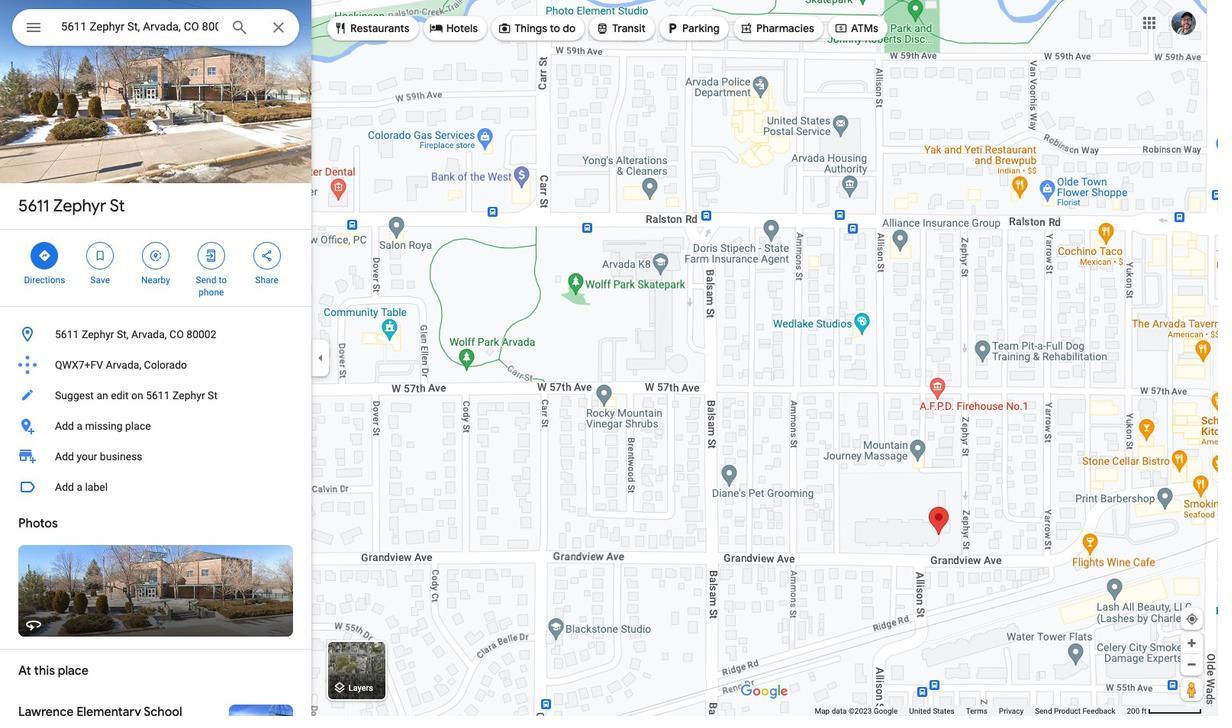 Task type: locate. For each thing, give the bounding box(es) containing it.
zephyr for st,
[[82, 328, 114, 341]]

0 horizontal spatial 5611
[[18, 196, 49, 217]]

5611 right on
[[146, 390, 170, 402]]

map
[[815, 707, 830, 716]]

a inside button
[[77, 481, 82, 493]]

arvada, inside button
[[131, 328, 167, 341]]

5611
[[18, 196, 49, 217], [55, 328, 79, 341], [146, 390, 170, 402]]

suggest
[[55, 390, 94, 402]]

arvada, inside "button"
[[106, 359, 141, 371]]

5611 up qwx7+fv
[[55, 328, 79, 341]]

5611 zephyr st, arvada, co 80002
[[55, 328, 217, 341]]

send inside button
[[1036, 707, 1053, 716]]

1 vertical spatial 5611
[[55, 328, 79, 341]]

2 vertical spatial zephyr
[[173, 390, 205, 402]]

0 horizontal spatial st
[[110, 196, 125, 217]]

send inside send to phone
[[196, 275, 216, 286]]

arvada, down 'st,' on the left top of the page
[[106, 359, 141, 371]]

1 vertical spatial add
[[55, 451, 74, 463]]

to inside the  things to do
[[550, 21, 561, 35]]

terms button
[[967, 706, 988, 716]]

1 vertical spatial to
[[219, 275, 227, 286]]

1 vertical spatial a
[[77, 481, 82, 493]]

add a label
[[55, 481, 108, 493]]

add
[[55, 420, 74, 432], [55, 451, 74, 463], [55, 481, 74, 493]]

united states button
[[910, 706, 955, 716]]

your
[[77, 451, 97, 463]]

transit
[[613, 21, 646, 35]]

 parking
[[666, 20, 720, 37]]

phone
[[199, 287, 224, 298]]

co
[[170, 328, 184, 341]]

200 ft
[[1128, 707, 1148, 716]]

do
[[563, 21, 576, 35]]

layers
[[349, 684, 373, 694]]

 hotels
[[430, 20, 478, 37]]

1 horizontal spatial place
[[125, 420, 151, 432]]

add inside add your business link
[[55, 451, 74, 463]]

photos
[[18, 516, 58, 532]]

show street view coverage image
[[1181, 678, 1204, 701]]

0 vertical spatial zephyr
[[53, 196, 106, 217]]

5611 for 5611 zephyr st
[[18, 196, 49, 217]]

label
[[85, 481, 108, 493]]

collapse side panel image
[[312, 350, 329, 367]]

zephyr
[[53, 196, 106, 217], [82, 328, 114, 341], [173, 390, 205, 402]]

0 vertical spatial arvada,
[[131, 328, 167, 341]]

a left label
[[77, 481, 82, 493]]

send product feedback
[[1036, 707, 1116, 716]]

footer containing map data ©2023 google
[[815, 706, 1128, 716]]

1 vertical spatial arvada,
[[106, 359, 141, 371]]

5611 Zephyr St, Arvada, CO 80002 field
[[12, 9, 299, 46]]

2 vertical spatial add
[[55, 481, 74, 493]]

 pharmacies
[[740, 20, 815, 37]]

to up phone
[[219, 275, 227, 286]]

a left missing
[[77, 420, 82, 432]]

1 vertical spatial zephyr
[[82, 328, 114, 341]]

terms
[[967, 707, 988, 716]]

0 vertical spatial place
[[125, 420, 151, 432]]

united states
[[910, 707, 955, 716]]

zephyr inside "5611 zephyr st, arvada, co 80002" button
[[82, 328, 114, 341]]

1 horizontal spatial st
[[208, 390, 218, 402]]

add inside add a label button
[[55, 481, 74, 493]]

0 horizontal spatial to
[[219, 275, 227, 286]]

arvada,
[[131, 328, 167, 341], [106, 359, 141, 371]]

a
[[77, 420, 82, 432], [77, 481, 82, 493]]

zephyr down colorado
[[173, 390, 205, 402]]

united
[[910, 707, 932, 716]]

place right this
[[58, 664, 88, 679]]

 things to do
[[498, 20, 576, 37]]

5611 zephyr st, arvada, co 80002 button
[[0, 319, 312, 350]]

send for send product feedback
[[1036, 707, 1053, 716]]

0 horizontal spatial place
[[58, 664, 88, 679]]

map data ©2023 google
[[815, 707, 898, 716]]

atms
[[852, 21, 879, 35]]

st up actions for 5611 zephyr st region
[[110, 196, 125, 217]]


[[666, 20, 680, 37]]

nearby
[[141, 275, 170, 286]]

st down 80002
[[208, 390, 218, 402]]

zephyr left 'st,' on the left top of the page
[[82, 328, 114, 341]]

an
[[97, 390, 108, 402]]

1 horizontal spatial to
[[550, 21, 561, 35]]

add a missing place button
[[0, 411, 312, 441]]

colorado
[[144, 359, 187, 371]]

 transit
[[596, 20, 646, 37]]

0 vertical spatial to
[[550, 21, 561, 35]]

place down on
[[125, 420, 151, 432]]

directions
[[24, 275, 65, 286]]

st inside button
[[208, 390, 218, 402]]

to
[[550, 21, 561, 35], [219, 275, 227, 286]]

on
[[131, 390, 143, 402]]

place inside add a missing place 'button'
[[125, 420, 151, 432]]

data
[[832, 707, 847, 716]]

add down the suggest
[[55, 420, 74, 432]]

 search field
[[12, 9, 299, 49]]

states
[[934, 707, 955, 716]]

none field inside 5611 zephyr st, arvada, co 80002 field
[[61, 18, 218, 36]]

0 vertical spatial send
[[196, 275, 216, 286]]

0 vertical spatial a
[[77, 420, 82, 432]]

arvada, right 'st,' on the left top of the page
[[131, 328, 167, 341]]

st
[[110, 196, 125, 217], [208, 390, 218, 402]]

 button
[[12, 9, 55, 49]]

1 add from the top
[[55, 420, 74, 432]]

0 vertical spatial 5611
[[18, 196, 49, 217]]

feedback
[[1083, 707, 1116, 716]]

send up phone
[[196, 275, 216, 286]]

1 horizontal spatial send
[[1036, 707, 1053, 716]]

suggest an edit on 5611 zephyr st button
[[0, 380, 312, 411]]

2 horizontal spatial 5611
[[146, 390, 170, 402]]

add left 'your'
[[55, 451, 74, 463]]

ft
[[1142, 707, 1148, 716]]

place
[[125, 420, 151, 432], [58, 664, 88, 679]]


[[149, 247, 163, 264]]

None field
[[61, 18, 218, 36]]

1 vertical spatial st
[[208, 390, 218, 402]]

a inside 'button'
[[77, 420, 82, 432]]

privacy button
[[1000, 706, 1024, 716]]

1 vertical spatial send
[[1036, 707, 1053, 716]]

2 vertical spatial 5611
[[146, 390, 170, 402]]

©2023
[[849, 707, 872, 716]]

1 horizontal spatial 5611
[[55, 328, 79, 341]]

zoom in image
[[1187, 638, 1198, 649]]

1 a from the top
[[77, 420, 82, 432]]


[[24, 17, 43, 38]]

send to phone
[[196, 275, 227, 298]]

2 add from the top
[[55, 451, 74, 463]]

product
[[1055, 707, 1081, 716]]

hotels
[[447, 21, 478, 35]]

3 add from the top
[[55, 481, 74, 493]]

5611 up 
[[18, 196, 49, 217]]

5611 zephyr st
[[18, 196, 125, 217]]


[[498, 20, 512, 37]]

0 vertical spatial add
[[55, 420, 74, 432]]

footer
[[815, 706, 1128, 716]]

send
[[196, 275, 216, 286], [1036, 707, 1053, 716]]

zephyr up 
[[53, 196, 106, 217]]


[[334, 20, 347, 37]]

add left label
[[55, 481, 74, 493]]

0 horizontal spatial send
[[196, 275, 216, 286]]

send left product
[[1036, 707, 1053, 716]]

80002
[[187, 328, 217, 341]]

to left the do
[[550, 21, 561, 35]]

add a label button
[[0, 472, 312, 503]]

add inside add a missing place 'button'
[[55, 420, 74, 432]]


[[430, 20, 443, 37]]

edit
[[111, 390, 129, 402]]

2 a from the top
[[77, 481, 82, 493]]



Task type: describe. For each thing, give the bounding box(es) containing it.
missing
[[85, 420, 123, 432]]

google maps element
[[0, 0, 1219, 716]]

send product feedback button
[[1036, 706, 1116, 716]]

zephyr inside suggest an edit on 5611 zephyr st button
[[173, 390, 205, 402]]

suggest an edit on 5611 zephyr st
[[55, 390, 218, 402]]


[[38, 247, 51, 264]]

add a missing place
[[55, 420, 151, 432]]

google account: cj baylor  
(christian.baylor@adept.ai) image
[[1172, 10, 1197, 35]]

add your business
[[55, 451, 143, 463]]

footer inside "google maps" element
[[815, 706, 1128, 716]]


[[596, 20, 610, 37]]

actions for 5611 zephyr st region
[[0, 230, 312, 306]]

at this place
[[18, 664, 88, 679]]

qwx7+fv arvada, colorado button
[[0, 350, 312, 380]]

share
[[255, 275, 279, 286]]

google
[[874, 707, 898, 716]]

 restaurants
[[334, 20, 410, 37]]

a for missing
[[77, 420, 82, 432]]

send for send to phone
[[196, 275, 216, 286]]

business
[[100, 451, 143, 463]]

 atms
[[835, 20, 879, 37]]

0 vertical spatial st
[[110, 196, 125, 217]]

1 vertical spatial place
[[58, 664, 88, 679]]

200 ft button
[[1128, 707, 1203, 716]]

add your business link
[[0, 441, 312, 472]]

add for add a missing place
[[55, 420, 74, 432]]

this
[[34, 664, 55, 679]]

restaurants
[[351, 21, 410, 35]]


[[260, 247, 274, 264]]

parking
[[683, 21, 720, 35]]

a for label
[[77, 481, 82, 493]]

zephyr for st
[[53, 196, 106, 217]]

qwx7+fv arvada, colorado
[[55, 359, 187, 371]]

add for add your business
[[55, 451, 74, 463]]


[[835, 20, 848, 37]]

5611 for 5611 zephyr st, arvada, co 80002
[[55, 328, 79, 341]]

show your location image
[[1186, 613, 1200, 626]]

save
[[90, 275, 110, 286]]

qwx7+fv
[[55, 359, 103, 371]]

200
[[1128, 707, 1140, 716]]


[[93, 247, 107, 264]]


[[740, 20, 754, 37]]

privacy
[[1000, 707, 1024, 716]]

zoom out image
[[1187, 659, 1198, 671]]

at
[[18, 664, 31, 679]]

st,
[[117, 328, 129, 341]]

pharmacies
[[757, 21, 815, 35]]

things
[[515, 21, 548, 35]]

add for add a label
[[55, 481, 74, 493]]


[[205, 247, 218, 264]]

to inside send to phone
[[219, 275, 227, 286]]

5611 zephyr st main content
[[0, 0, 312, 716]]



Task type: vqa. For each thing, say whether or not it's contained in the screenshot.


